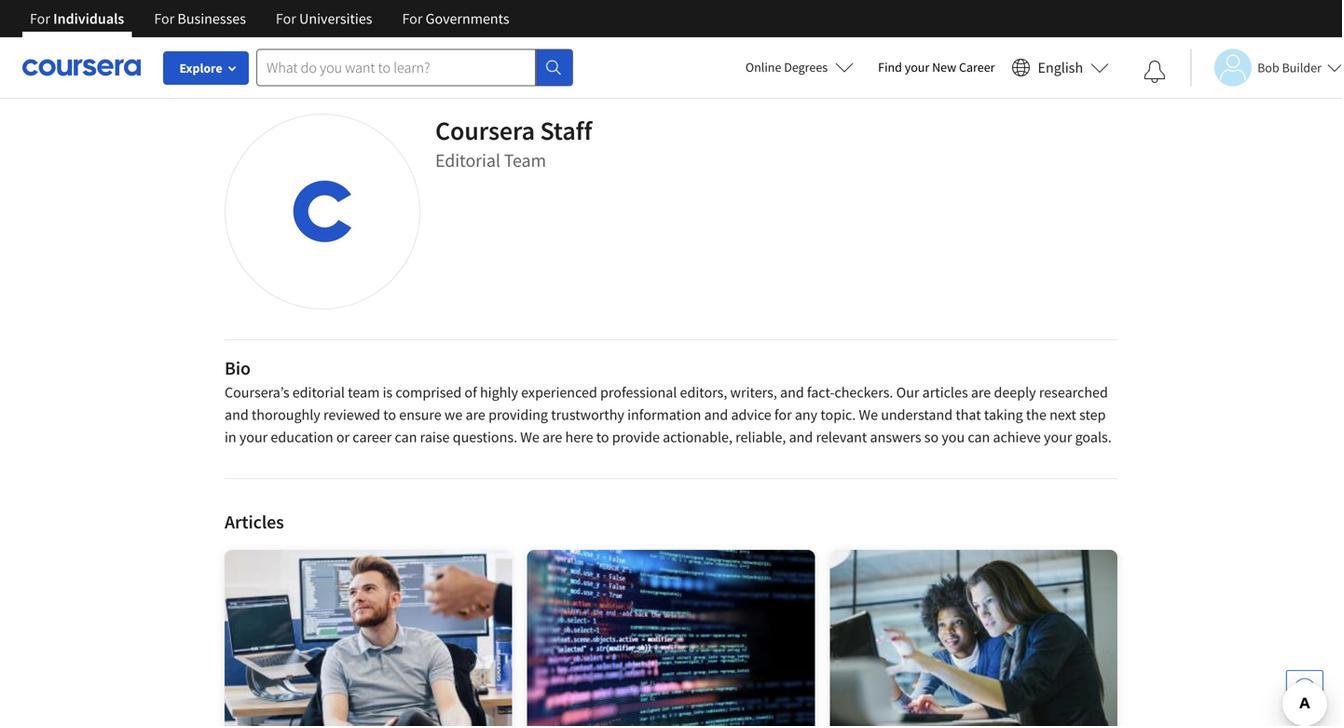 Task type: locate. For each thing, give the bounding box(es) containing it.
0 vertical spatial to
[[383, 405, 396, 424]]

bio
[[225, 356, 251, 380]]

1 horizontal spatial we
[[859, 405, 878, 424]]

editors,
[[680, 383, 727, 402]]

show notifications image
[[1144, 61, 1166, 83]]

raise
[[420, 428, 450, 446]]

in
[[225, 428, 236, 446]]

for for businesses
[[154, 9, 174, 28]]

2 vertical spatial are
[[542, 428, 562, 446]]

team
[[504, 149, 546, 172]]

highly
[[480, 383, 518, 402]]

for left the universities
[[276, 9, 296, 28]]

0 horizontal spatial to
[[383, 405, 396, 424]]

are
[[971, 383, 991, 402], [466, 405, 485, 424], [542, 428, 562, 446]]

help center image
[[1294, 678, 1316, 700]]

0 horizontal spatial your
[[239, 428, 268, 446]]

new
[[932, 59, 956, 75]]

professional
[[600, 383, 677, 402]]

online degrees button
[[731, 47, 869, 88]]

3 for from the left
[[276, 9, 296, 28]]

can
[[395, 428, 417, 446], [968, 428, 990, 446]]

1 horizontal spatial are
[[542, 428, 562, 446]]

for
[[30, 9, 50, 28], [154, 9, 174, 28], [276, 9, 296, 28], [402, 9, 423, 28]]

we down providing
[[520, 428, 539, 446]]

english button
[[1004, 37, 1117, 98]]

to down is
[[383, 405, 396, 424]]

bob
[[1257, 59, 1279, 76]]

1 horizontal spatial can
[[968, 428, 990, 446]]

your down next
[[1044, 428, 1072, 446]]

1 for from the left
[[30, 9, 50, 28]]

your right in
[[239, 428, 268, 446]]

find your new career link
[[869, 56, 1004, 79]]

reviewed
[[323, 405, 380, 424]]

builder
[[1282, 59, 1322, 76]]

0 horizontal spatial we
[[520, 428, 539, 446]]

2 can from the left
[[968, 428, 990, 446]]

for for individuals
[[30, 9, 50, 28]]

provide
[[612, 428, 660, 446]]

and
[[780, 383, 804, 402], [225, 405, 249, 424], [704, 405, 728, 424], [789, 428, 813, 446]]

coursera staff image
[[229, 118, 416, 305]]

[featured image] multi-colored code displayed on a black background image
[[527, 550, 815, 726]]

coursera staff editorial team
[[435, 114, 592, 172]]

are left here
[[542, 428, 562, 446]]

are right we
[[466, 405, 485, 424]]

we
[[859, 405, 878, 424], [520, 428, 539, 446]]

the
[[1026, 405, 1047, 424]]

2 horizontal spatial your
[[1044, 428, 1072, 446]]

4 for from the left
[[402, 9, 423, 28]]

career
[[353, 428, 392, 446]]

bob builder
[[1257, 59, 1322, 76]]

to
[[383, 405, 396, 424], [596, 428, 609, 446]]

your
[[905, 59, 929, 75], [239, 428, 268, 446], [1044, 428, 1072, 446]]

experienced
[[521, 383, 597, 402]]

find your new career
[[878, 59, 995, 75]]

are up that
[[971, 383, 991, 402]]

2 for from the left
[[154, 9, 174, 28]]

can down that
[[968, 428, 990, 446]]

1 vertical spatial are
[[466, 405, 485, 424]]

2 horizontal spatial are
[[971, 383, 991, 402]]

deeply
[[994, 383, 1036, 402]]

degrees
[[784, 59, 828, 75]]

1 horizontal spatial to
[[596, 428, 609, 446]]

coursera
[[435, 114, 535, 147]]

for up what do you want to learn? "text field"
[[402, 9, 423, 28]]

for left the businesses
[[154, 9, 174, 28]]

governments
[[426, 9, 509, 28]]

writers,
[[730, 383, 777, 402]]

explore
[[179, 60, 222, 76]]

for left individuals
[[30, 9, 50, 28]]

individuals
[[53, 9, 124, 28]]

None search field
[[256, 49, 573, 86]]

can down 'ensure'
[[395, 428, 417, 446]]

you
[[942, 428, 965, 446]]

education
[[271, 428, 333, 446]]

coursera image
[[22, 52, 141, 82]]

we down checkers.
[[859, 405, 878, 424]]

any
[[795, 405, 818, 424]]

career
[[959, 59, 995, 75]]

for universities
[[276, 9, 372, 28]]

here
[[565, 428, 593, 446]]

1 vertical spatial to
[[596, 428, 609, 446]]

0 horizontal spatial are
[[466, 405, 485, 424]]

businesses
[[177, 9, 246, 28]]

What do you want to learn? text field
[[256, 49, 536, 86]]

[featured image] two people stand together at a desk in a dimly lit room and review information on a shared computer. image
[[830, 550, 1117, 726]]

your right find
[[905, 59, 929, 75]]

for for governments
[[402, 9, 423, 28]]

reliable,
[[736, 428, 786, 446]]

trustworthy
[[551, 405, 624, 424]]

0 horizontal spatial can
[[395, 428, 417, 446]]

to right here
[[596, 428, 609, 446]]



Task type: vqa. For each thing, say whether or not it's contained in the screenshot.
Information: We have updated our Terms of Use element
no



Task type: describe. For each thing, give the bounding box(es) containing it.
editorial
[[292, 383, 345, 402]]

editorial
[[435, 149, 500, 172]]

actionable,
[[663, 428, 733, 446]]

topic.
[[820, 405, 856, 424]]

questions.
[[453, 428, 517, 446]]

thoroughly
[[252, 405, 320, 424]]

for
[[774, 405, 792, 424]]

of
[[465, 383, 477, 402]]

find
[[878, 59, 902, 75]]

0 vertical spatial we
[[859, 405, 878, 424]]

1 horizontal spatial your
[[905, 59, 929, 75]]

bob builder button
[[1190, 49, 1342, 86]]

our
[[896, 383, 919, 402]]

checkers.
[[835, 383, 893, 402]]

articles
[[922, 383, 968, 402]]

that
[[956, 405, 981, 424]]

coursera's
[[225, 383, 289, 402]]

understand
[[881, 405, 953, 424]]

bio coursera's editorial team is comprised of highly experienced professional editors, writers, and fact-checkers. our articles are deeply researched and thoroughly reviewed to ensure we are providing trustworthy information and advice for any topic. we understand that taking the next step in your education or career can raise questions. we are here to provide actionable, reliable, and relevant answers so you can achieve your goals.
[[225, 356, 1112, 446]]

team
[[348, 383, 380, 402]]

for for universities
[[276, 9, 296, 28]]

so
[[924, 428, 939, 446]]

0 vertical spatial are
[[971, 383, 991, 402]]

or
[[336, 428, 350, 446]]

relevant
[[816, 428, 867, 446]]

advice
[[731, 405, 771, 424]]

and down editors,
[[704, 405, 728, 424]]

information
[[627, 405, 701, 424]]

achieve
[[993, 428, 1041, 446]]

1 vertical spatial we
[[520, 428, 539, 446]]

for individuals
[[30, 9, 124, 28]]

fact-
[[807, 383, 835, 402]]

taking
[[984, 405, 1023, 424]]

universities
[[299, 9, 372, 28]]

goals.
[[1075, 428, 1112, 446]]

researched
[[1039, 383, 1108, 402]]

[featured image] a machine learning engineer in a gray shirt sits with his back to his desk and speaks with co-workers. image
[[225, 550, 512, 726]]

for governments
[[402, 9, 509, 28]]

step
[[1079, 405, 1106, 424]]

banner navigation
[[15, 0, 524, 37]]

for businesses
[[154, 9, 246, 28]]

1 can from the left
[[395, 428, 417, 446]]

providing
[[488, 405, 548, 424]]

staff
[[540, 114, 592, 147]]

next
[[1050, 405, 1076, 424]]

we
[[444, 405, 463, 424]]

and down any
[[789, 428, 813, 446]]

and up in
[[225, 405, 249, 424]]

is
[[383, 383, 393, 402]]

online
[[745, 59, 781, 75]]

online degrees
[[745, 59, 828, 75]]

explore button
[[163, 51, 249, 85]]

english
[[1038, 58, 1083, 77]]

answers
[[870, 428, 921, 446]]

and up for
[[780, 383, 804, 402]]

ensure
[[399, 405, 442, 424]]

articles
[[225, 510, 284, 534]]

comprised
[[396, 383, 462, 402]]



